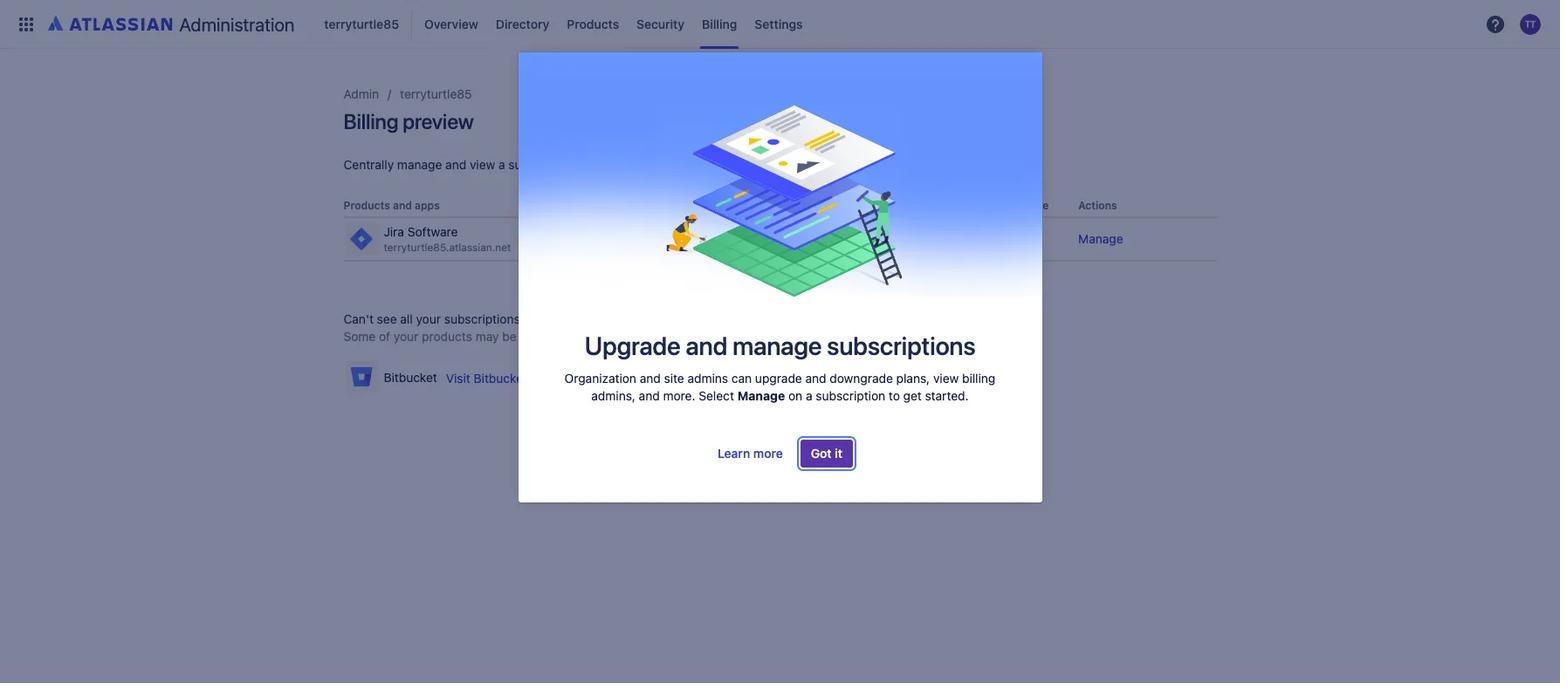 Task type: vqa. For each thing, say whether or not it's contained in the screenshot.
20
no



Task type: describe. For each thing, give the bounding box(es) containing it.
0 horizontal spatial a
[[499, 157, 505, 172]]

administration link
[[42, 10, 302, 38]]

separately.
[[554, 330, 615, 344]]

and right upgrade
[[806, 371, 827, 386]]

info image
[[850, 200, 864, 214]]

manage inside dialog
[[733, 331, 822, 360]]

bill
[[1008, 199, 1023, 212]]

and left the app
[[670, 157, 691, 172]]

billing
[[962, 371, 996, 386]]

subscriptions inside dialog
[[827, 331, 976, 360]]

centrally
[[344, 157, 394, 172]]

app
[[695, 157, 716, 172]]

can't
[[344, 312, 374, 327]]

preview
[[403, 109, 474, 134]]

actions
[[1079, 199, 1118, 212]]

trello
[[700, 372, 731, 386]]

plan
[[616, 199, 638, 212]]

all inside 'can't see all your subscriptions here? some of your products may be billed separately.'
[[400, 312, 413, 327]]

learn more
[[718, 446, 783, 461]]

products link
[[562, 10, 625, 38]]

of inside 'can't see all your subscriptions here? some of your products may be billed separately.'
[[379, 330, 390, 344]]

some
[[344, 330, 376, 344]]

it
[[835, 446, 843, 461]]

see
[[377, 312, 397, 327]]

1 horizontal spatial all
[[579, 157, 591, 172]]

admins
[[688, 371, 728, 386]]

and up admins
[[686, 331, 728, 360]]

admins,
[[592, 388, 636, 403]]

can
[[732, 371, 752, 386]]

security
[[637, 16, 685, 31]]

terryturtle85.atlassian.net
[[384, 241, 511, 254]]

2 link
[[691, 232, 698, 247]]

date
[[1026, 199, 1049, 212]]

upgrade
[[585, 331, 681, 360]]

global navigation element
[[10, 0, 1480, 48]]

software
[[408, 225, 458, 239]]

jira software terryturtle85.atlassian.net
[[384, 225, 511, 254]]

apps
[[415, 199, 440, 212]]

summary
[[509, 157, 561, 172]]

centrally manage and view a summary of all your product and app subscriptions.
[[344, 157, 799, 172]]

manage link
[[1079, 232, 1124, 247]]

downgrade
[[830, 371, 893, 386]]

learn
[[718, 446, 750, 461]]

manage for manage on a subscription to get started.
[[738, 388, 785, 403]]

billing for billing preview
[[344, 109, 398, 134]]

manage for manage
[[1079, 232, 1124, 247]]

upgrade
[[755, 371, 802, 386]]

bitbucket
[[384, 370, 437, 385]]

to
[[889, 388, 900, 403]]

subscriptions inside 'can't see all your subscriptions here? some of your products may be billed separately.'
[[444, 312, 520, 327]]

administration banner
[[0, 0, 1561, 49]]

billing link
[[697, 10, 743, 38]]

and down trello
[[639, 388, 660, 403]]

bitbucket
[[474, 372, 527, 386]]

subscriptions.
[[719, 157, 799, 172]]

organization
[[565, 371, 637, 386]]

got
[[811, 446, 832, 461]]

estimate
[[806, 199, 850, 212]]

security link
[[632, 10, 690, 38]]

settings link
[[750, 10, 808, 38]]

subscription
[[816, 388, 886, 403]]

and down preview
[[446, 157, 467, 172]]

2
[[691, 232, 698, 247]]

billing cycle
[[882, 199, 944, 212]]

more
[[754, 446, 783, 461]]

products
[[422, 330, 472, 344]]

usd 0.00
[[750, 232, 804, 247]]

0 vertical spatial terryturtle85 link
[[319, 10, 404, 38]]



Task type: locate. For each thing, give the bounding box(es) containing it.
product
[[623, 157, 667, 172]]

visit for visit bitbucket
[[446, 372, 471, 386]]

a right on
[[806, 388, 813, 403]]

usd
[[750, 232, 775, 247]]

1 vertical spatial manage
[[738, 388, 785, 403]]

1 vertical spatial products
[[344, 199, 390, 212]]

products and apps
[[344, 199, 440, 212]]

settings
[[755, 16, 803, 31]]

site
[[664, 371, 684, 386]]

products up the jira
[[344, 199, 390, 212]]

started.
[[925, 388, 969, 403]]

manage on a subscription to get started.
[[738, 388, 969, 403]]

1 vertical spatial billing
[[344, 109, 398, 134]]

billing for billing
[[702, 16, 737, 31]]

price
[[777, 199, 803, 212]]

and left site
[[640, 371, 661, 386]]

got it button
[[801, 440, 853, 468]]

jira
[[384, 225, 404, 239]]

0 horizontal spatial subscriptions
[[444, 312, 520, 327]]

1 horizontal spatial of
[[564, 157, 575, 172]]

directory link
[[491, 10, 555, 38]]

1 horizontal spatial products
[[567, 16, 619, 31]]

products for products
[[567, 16, 619, 31]]

1 vertical spatial subscriptions
[[827, 331, 976, 360]]

next for next price estimate
[[750, 199, 774, 212]]

visit left 'bitbucket'
[[446, 372, 471, 386]]

2 vertical spatial your
[[394, 330, 419, 344]]

0 vertical spatial manage
[[397, 157, 442, 172]]

0 horizontal spatial products
[[344, 199, 390, 212]]

on
[[789, 388, 803, 403]]

view inside organization and site admins can upgrade and downgrade plans, view billing admins, and more. select
[[934, 371, 959, 386]]

terryturtle85 link up preview
[[400, 84, 472, 105]]

terryturtle85 up "admin"
[[324, 16, 399, 31]]

0 vertical spatial a
[[499, 157, 505, 172]]

billing inside global navigation element
[[702, 16, 737, 31]]

visit trello
[[673, 372, 731, 386]]

1 vertical spatial your
[[416, 312, 441, 327]]

view
[[470, 157, 495, 172], [934, 371, 959, 386]]

next for next bill date
[[981, 199, 1005, 212]]

1 horizontal spatial visit
[[673, 372, 697, 386]]

billing preview
[[344, 109, 474, 134]]

of down see
[[379, 330, 390, 344]]

1 horizontal spatial terryturtle85
[[400, 86, 472, 101]]

visit inside visit bitbucket link
[[446, 372, 471, 386]]

a inside dialog
[[806, 388, 813, 403]]

a
[[499, 157, 505, 172], [806, 388, 813, 403]]

0 horizontal spatial manage
[[738, 388, 785, 403]]

0 vertical spatial view
[[470, 157, 495, 172]]

organization and site admins can upgrade and downgrade plans, view billing admins, and more. select
[[565, 371, 996, 403]]

terryturtle85 link
[[319, 10, 404, 38], [400, 84, 472, 105]]

all
[[579, 157, 591, 172], [400, 312, 413, 327]]

billing for billing cycle
[[882, 199, 914, 212]]

visit up more.
[[673, 372, 697, 386]]

0 horizontal spatial all
[[400, 312, 413, 327]]

directory
[[496, 16, 550, 31]]

plans,
[[897, 371, 930, 386]]

your for products
[[394, 330, 419, 344]]

your for product
[[594, 157, 619, 172]]

1 vertical spatial terryturtle85
[[400, 86, 472, 101]]

1 horizontal spatial manage
[[1079, 232, 1124, 247]]

got it
[[811, 446, 843, 461]]

1 horizontal spatial next
[[981, 199, 1005, 212]]

select
[[699, 388, 734, 403]]

0 vertical spatial subscriptions
[[444, 312, 520, 327]]

visit trello link
[[673, 371, 731, 388]]

0 horizontal spatial next
[[750, 199, 774, 212]]

1 horizontal spatial billing
[[702, 16, 737, 31]]

here?
[[524, 312, 555, 327]]

manage down actions
[[1079, 232, 1124, 247]]

free
[[616, 232, 641, 247]]

overview
[[424, 16, 478, 31]]

1 vertical spatial a
[[806, 388, 813, 403]]

next bill date
[[981, 199, 1049, 212]]

of
[[564, 157, 575, 172], [379, 330, 390, 344]]

manage up apps
[[397, 157, 442, 172]]

a left summary in the left of the page
[[499, 157, 505, 172]]

visit
[[446, 372, 471, 386], [673, 372, 697, 386]]

all right summary in the left of the page
[[579, 157, 591, 172]]

view up started.
[[934, 371, 959, 386]]

1 vertical spatial view
[[934, 371, 959, 386]]

visit bitbucket link
[[446, 371, 527, 388]]

0 vertical spatial billing
[[702, 16, 737, 31]]

may
[[476, 330, 499, 344]]

your left product
[[594, 157, 619, 172]]

next left price
[[750, 199, 774, 212]]

overview link
[[419, 10, 484, 38]]

0 vertical spatial manage
[[1079, 232, 1124, 247]]

2 visit from the left
[[673, 372, 697, 386]]

0.00
[[779, 232, 804, 247]]

2 horizontal spatial billing
[[882, 199, 914, 212]]

products
[[567, 16, 619, 31], [344, 199, 390, 212]]

products left 'security'
[[567, 16, 619, 31]]

0 vertical spatial products
[[567, 16, 619, 31]]

1 vertical spatial of
[[379, 330, 390, 344]]

admin
[[344, 86, 379, 101]]

1 horizontal spatial subscriptions
[[827, 331, 976, 360]]

be
[[502, 330, 517, 344]]

products for products and apps
[[344, 199, 390, 212]]

1 horizontal spatial a
[[806, 388, 813, 403]]

administration
[[179, 14, 295, 34]]

upgrade and manage subscriptions dialog
[[518, 52, 1042, 503]]

0 vertical spatial terryturtle85
[[324, 16, 399, 31]]

visit bitbucket
[[446, 372, 527, 386]]

your down see
[[394, 330, 419, 344]]

billing down admin "link"
[[344, 109, 398, 134]]

1 visit from the left
[[446, 372, 471, 386]]

0 horizontal spatial view
[[470, 157, 495, 172]]

terryturtle85 up preview
[[400, 86, 472, 101]]

bitbucket image
[[347, 364, 375, 392], [347, 364, 375, 392]]

terryturtle85 link up "admin"
[[319, 10, 404, 38]]

billed
[[520, 330, 550, 344]]

2 next from the left
[[981, 199, 1005, 212]]

subscriptions up "plans,"
[[827, 331, 976, 360]]

0 horizontal spatial terryturtle85
[[324, 16, 399, 31]]

0 vertical spatial all
[[579, 157, 591, 172]]

0 horizontal spatial manage
[[397, 157, 442, 172]]

terryturtle85 for the bottommost terryturtle85 link
[[400, 86, 472, 101]]

billing right 'security'
[[702, 16, 737, 31]]

0 horizontal spatial visit
[[446, 372, 471, 386]]

1 horizontal spatial manage
[[733, 331, 822, 360]]

products inside products link
[[567, 16, 619, 31]]

learn more button
[[707, 440, 794, 468]]

of right summary in the left of the page
[[564, 157, 575, 172]]

all right see
[[400, 312, 413, 327]]

1 vertical spatial manage
[[733, 331, 822, 360]]

trello image
[[596, 364, 624, 392], [596, 364, 624, 392]]

billing left 'cycle'
[[882, 199, 914, 212]]

and
[[446, 157, 467, 172], [670, 157, 691, 172], [393, 199, 412, 212], [686, 331, 728, 360], [640, 371, 661, 386], [806, 371, 827, 386], [639, 388, 660, 403]]

next price estimate
[[750, 199, 850, 212]]

0 horizontal spatial billing
[[344, 109, 398, 134]]

next
[[750, 199, 774, 212], [981, 199, 1005, 212]]

terryturtle85
[[324, 16, 399, 31], [400, 86, 472, 101]]

view left summary in the left of the page
[[470, 157, 495, 172]]

1 next from the left
[[750, 199, 774, 212]]

0 vertical spatial of
[[564, 157, 575, 172]]

manage
[[1079, 232, 1124, 247], [738, 388, 785, 403]]

your
[[594, 157, 619, 172], [416, 312, 441, 327], [394, 330, 419, 344]]

and left apps
[[393, 199, 412, 212]]

terryturtle85 for topmost terryturtle85 link
[[324, 16, 399, 31]]

1 horizontal spatial view
[[934, 371, 959, 386]]

manage inside dialog
[[738, 388, 785, 403]]

0 horizontal spatial of
[[379, 330, 390, 344]]

get
[[904, 388, 922, 403]]

terryturtle85 inside global navigation element
[[324, 16, 399, 31]]

visit for visit trello
[[673, 372, 697, 386]]

visit inside visit trello link
[[673, 372, 697, 386]]

manage down upgrade
[[738, 388, 785, 403]]

trello
[[633, 370, 664, 385]]

0 vertical spatial your
[[594, 157, 619, 172]]

more.
[[663, 388, 696, 403]]

upgrade and manage subscriptions
[[585, 331, 976, 360]]

users
[[691, 199, 721, 212]]

1 vertical spatial terryturtle85 link
[[400, 84, 472, 105]]

manage up upgrade
[[733, 331, 822, 360]]

can't see all your subscriptions here? some of your products may be billed separately.
[[344, 312, 615, 344]]

admin link
[[344, 84, 379, 105]]

subscriptions up may
[[444, 312, 520, 327]]

jira software image
[[347, 226, 375, 254], [347, 226, 375, 254]]

your up products
[[416, 312, 441, 327]]

1 vertical spatial all
[[400, 312, 413, 327]]

atlassian image
[[48, 12, 172, 33], [48, 12, 172, 33]]

2 vertical spatial billing
[[882, 199, 914, 212]]

cycle
[[917, 199, 944, 212]]

next left bill
[[981, 199, 1005, 212]]



